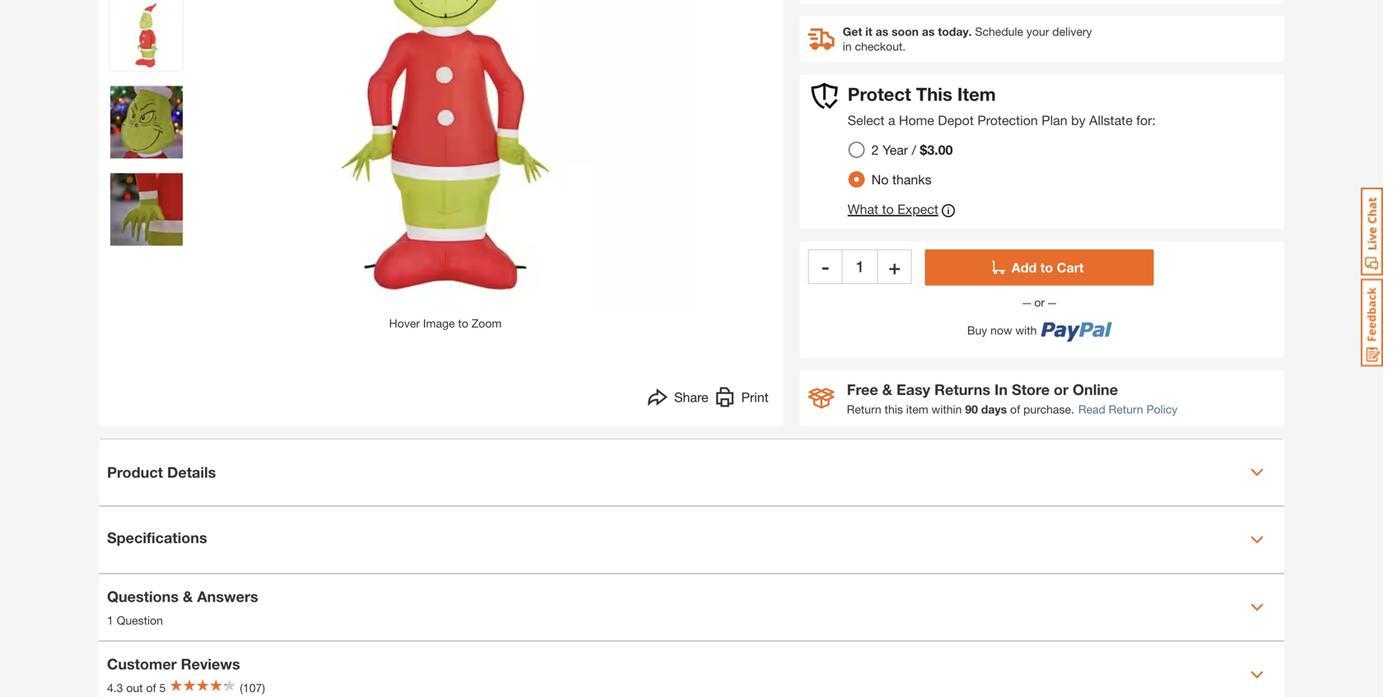Task type: vqa. For each thing, say whether or not it's contained in the screenshot.
"to" inside the Add to Cart button
yes



Task type: describe. For each thing, give the bounding box(es) containing it.
0 vertical spatial or
[[1032, 296, 1049, 309]]

expect
[[898, 201, 939, 217]]

allstate
[[1090, 112, 1133, 128]]

no thanks
[[872, 172, 932, 187]]

1 as from the left
[[876, 25, 889, 38]]

schedule
[[976, 25, 1024, 38]]

online
[[1073, 381, 1119, 399]]

this
[[917, 83, 953, 105]]

today.
[[938, 25, 972, 38]]

grinch christmas inflatables 23gm83133 a0.3 image
[[110, 86, 183, 158]]

or inside 'free & easy returns in store or online return this item within 90 days of purchase. read return policy'
[[1054, 381, 1069, 399]]

it
[[866, 25, 873, 38]]

live chat image
[[1362, 188, 1384, 276]]

a
[[889, 112, 896, 128]]

read return policy link
[[1079, 401, 1178, 418]]

share button
[[648, 387, 709, 412]]

item
[[958, 83, 996, 105]]

zoom
[[472, 317, 502, 330]]

details
[[167, 464, 216, 481]]

delivery
[[1053, 25, 1093, 38]]

answers
[[197, 588, 258, 606]]

home
[[899, 112, 935, 128]]

what to expect button
[[848, 201, 955, 221]]

2 year / $3.00
[[872, 142, 953, 158]]

(107)
[[240, 681, 265, 695]]

buy now with button
[[926, 311, 1155, 342]]

buy now with
[[968, 324, 1037, 337]]

in
[[843, 39, 852, 53]]

get it as soon as today.
[[843, 25, 972, 38]]

easy
[[897, 381, 931, 399]]

what
[[848, 201, 879, 217]]

days
[[982, 403, 1008, 416]]

feedback link image
[[1362, 278, 1384, 367]]

purchase.
[[1024, 403, 1075, 416]]

read
[[1079, 403, 1106, 416]]

policy
[[1147, 403, 1178, 416]]

+
[[889, 255, 901, 278]]

caret image for questions & answers
[[1251, 601, 1264, 614]]

thanks
[[893, 172, 932, 187]]

& for free
[[883, 381, 893, 399]]

2 return from the left
[[1109, 403, 1144, 416]]

90
[[966, 403, 978, 416]]

customer reviews
[[107, 656, 240, 673]]

cart
[[1057, 260, 1084, 275]]

now
[[991, 324, 1013, 337]]

2 as from the left
[[922, 25, 935, 38]]

& for questions
[[183, 588, 193, 606]]

add to cart
[[1012, 260, 1084, 275]]

add
[[1012, 260, 1037, 275]]

to for what
[[883, 201, 894, 217]]

/
[[912, 142, 917, 158]]

select
[[848, 112, 885, 128]]

by
[[1072, 112, 1086, 128]]

within
[[932, 403, 962, 416]]

plan
[[1042, 112, 1068, 128]]

questions
[[107, 588, 179, 606]]



Task type: locate. For each thing, give the bounding box(es) containing it.
return right read at the right bottom of page
[[1109, 403, 1144, 416]]

get
[[843, 25, 863, 38]]

-
[[822, 255, 830, 278]]

4.3
[[107, 681, 123, 695]]

store
[[1012, 381, 1050, 399]]

what to expect
[[848, 201, 939, 217]]

buy
[[968, 324, 988, 337]]

1 horizontal spatial of
[[1011, 403, 1021, 416]]

1 vertical spatial &
[[183, 588, 193, 606]]

share
[[675, 389, 709, 405]]

0 horizontal spatial as
[[876, 25, 889, 38]]

1 horizontal spatial or
[[1054, 381, 1069, 399]]

free & easy returns in store or online return this item within 90 days of purchase. read return policy
[[847, 381, 1178, 416]]

option group containing 2 year /
[[842, 135, 967, 194]]

caret image
[[1251, 601, 1264, 614], [1251, 669, 1264, 682]]

None field
[[843, 249, 878, 284]]

protection
[[978, 112, 1039, 128]]

customer
[[107, 656, 177, 673]]

item
[[907, 403, 929, 416]]

as right the soon
[[922, 25, 935, 38]]

hover image to zoom
[[389, 317, 502, 330]]

grinch christmas inflatables 23gm83133 40.2 image
[[110, 0, 183, 71]]

return down free
[[847, 403, 882, 416]]

protect this item select a home depot protection plan by allstate for:
[[848, 83, 1156, 128]]

soon
[[892, 25, 919, 38]]

of right days
[[1011, 403, 1021, 416]]

1 horizontal spatial &
[[883, 381, 893, 399]]

1
[[107, 614, 114, 628]]

schedule your delivery in checkout.
[[843, 25, 1093, 53]]

to inside "button"
[[1041, 260, 1054, 275]]

to inside button
[[883, 201, 894, 217]]

to
[[883, 201, 894, 217], [1041, 260, 1054, 275], [458, 317, 469, 330]]

returns
[[935, 381, 991, 399]]

option group
[[842, 135, 967, 194]]

1 horizontal spatial to
[[883, 201, 894, 217]]

& inside 'free & easy returns in store or online return this item within 90 days of purchase. read return policy'
[[883, 381, 893, 399]]

& left answers
[[183, 588, 193, 606]]

hover
[[389, 317, 420, 330]]

0 horizontal spatial return
[[847, 403, 882, 416]]

product details button
[[99, 440, 1285, 506]]

+ button
[[878, 249, 912, 284]]

your
[[1027, 25, 1050, 38]]

1 vertical spatial to
[[1041, 260, 1054, 275]]

for:
[[1137, 112, 1156, 128]]

specifications button
[[99, 507, 1285, 573]]

0 vertical spatial to
[[883, 201, 894, 217]]

1 horizontal spatial as
[[922, 25, 935, 38]]

$3.00
[[920, 142, 953, 158]]

1 return from the left
[[847, 403, 882, 416]]

no
[[872, 172, 889, 187]]

or up buy now with button
[[1032, 296, 1049, 309]]

caret image
[[1251, 466, 1264, 479], [1251, 534, 1264, 547]]

caret image inside product details button
[[1251, 466, 1264, 479]]

or up purchase.
[[1054, 381, 1069, 399]]

in
[[995, 381, 1008, 399]]

&
[[883, 381, 893, 399], [183, 588, 193, 606]]

grinch christmas inflatables 23gm83133 1d.4 image
[[110, 173, 183, 246]]

2 caret image from the top
[[1251, 534, 1264, 547]]

caret image for specifications
[[1251, 534, 1264, 547]]

caret image for customer reviews
[[1251, 669, 1264, 682]]

2
[[872, 142, 879, 158]]

to for add
[[1041, 260, 1054, 275]]

- button
[[809, 249, 843, 284]]

caret image inside specifications button
[[1251, 534, 1264, 547]]

as right it
[[876, 25, 889, 38]]

0 horizontal spatial &
[[183, 588, 193, 606]]

caret image for product details
[[1251, 466, 1264, 479]]

1 vertical spatial or
[[1054, 381, 1069, 399]]

& up the this
[[883, 381, 893, 399]]

1 vertical spatial of
[[146, 681, 156, 695]]

2 vertical spatial to
[[458, 317, 469, 330]]

to right add
[[1041, 260, 1054, 275]]

0 horizontal spatial or
[[1032, 296, 1049, 309]]

or
[[1032, 296, 1049, 309], [1054, 381, 1069, 399]]

to right what
[[883, 201, 894, 217]]

product
[[107, 464, 163, 481]]

0 vertical spatial of
[[1011, 403, 1021, 416]]

specifications
[[107, 529, 207, 547]]

of inside 'free & easy returns in store or online return this item within 90 days of purchase. read return policy'
[[1011, 403, 1021, 416]]

questions & answers 1 question
[[107, 588, 258, 628]]

1 vertical spatial caret image
[[1251, 669, 1264, 682]]

0 horizontal spatial of
[[146, 681, 156, 695]]

image
[[423, 317, 455, 330]]

0 horizontal spatial to
[[458, 317, 469, 330]]

print
[[742, 389, 769, 405]]

0 vertical spatial caret image
[[1251, 601, 1264, 614]]

add to cart button
[[926, 249, 1155, 286]]

out
[[126, 681, 143, 695]]

print button
[[715, 387, 769, 412]]

2 horizontal spatial to
[[1041, 260, 1054, 275]]

0 vertical spatial &
[[883, 381, 893, 399]]

with
[[1016, 324, 1037, 337]]

free
[[847, 381, 879, 399]]

to inside button
[[458, 317, 469, 330]]

& inside questions & answers 1 question
[[183, 588, 193, 606]]

of
[[1011, 403, 1021, 416], [146, 681, 156, 695]]

0 vertical spatial caret image
[[1251, 466, 1264, 479]]

2 caret image from the top
[[1251, 669, 1264, 682]]

to left zoom
[[458, 317, 469, 330]]

this
[[885, 403, 904, 416]]

reviews
[[181, 656, 240, 673]]

year
[[883, 142, 909, 158]]

1 vertical spatial caret image
[[1251, 534, 1264, 547]]

product details
[[107, 464, 216, 481]]

1 horizontal spatial return
[[1109, 403, 1144, 416]]

checkout.
[[855, 39, 906, 53]]

as
[[876, 25, 889, 38], [922, 25, 935, 38]]

4.3 out of 5
[[107, 681, 166, 695]]

1 caret image from the top
[[1251, 601, 1264, 614]]

of left 5
[[146, 681, 156, 695]]

depot
[[938, 112, 974, 128]]

5
[[159, 681, 166, 695]]

hover image to zoom button
[[199, 0, 693, 332]]

return
[[847, 403, 882, 416], [1109, 403, 1144, 416]]

1 caret image from the top
[[1251, 466, 1264, 479]]

icon image
[[809, 388, 835, 409]]

protect
[[848, 83, 912, 105]]

question
[[117, 614, 163, 628]]



